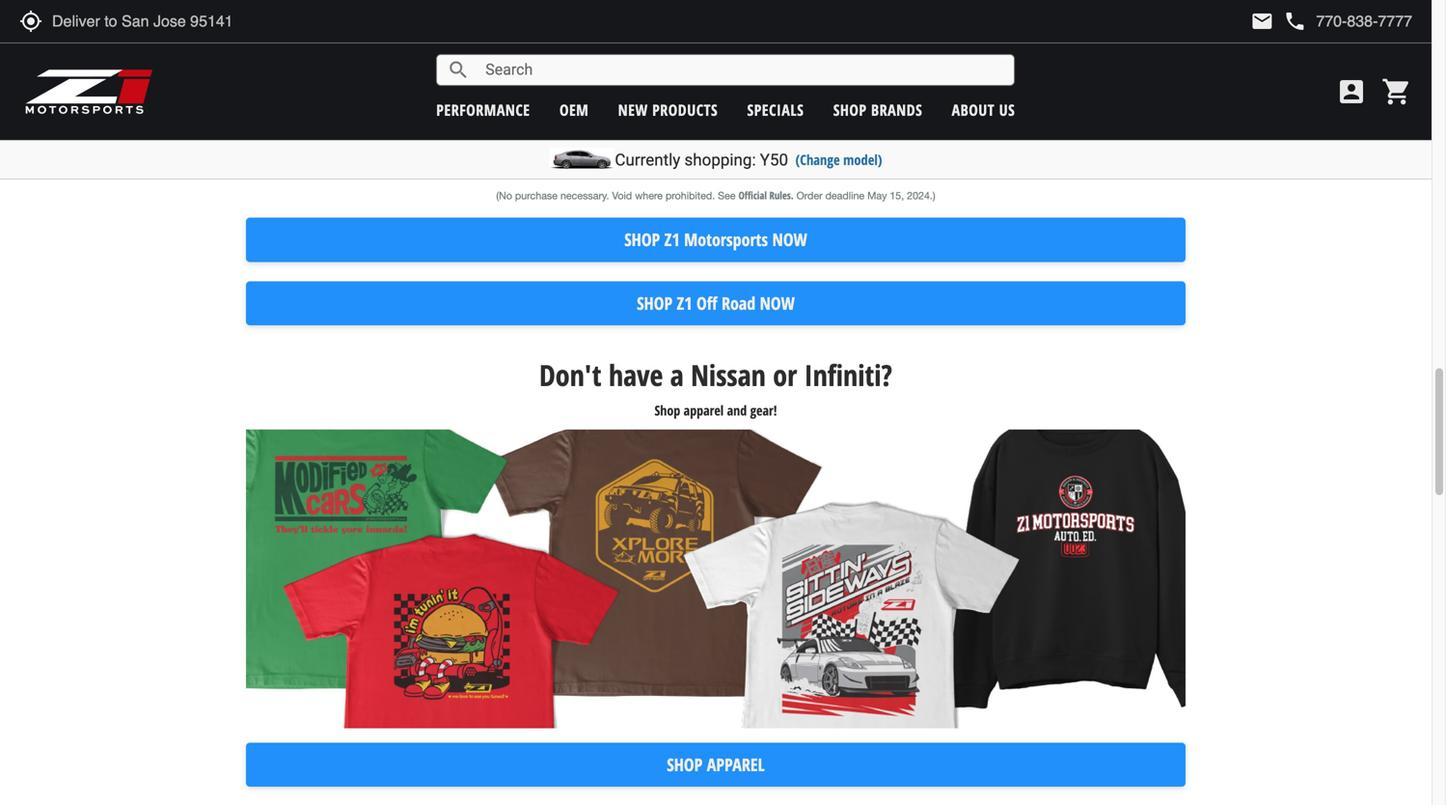 Task type: vqa. For each thing, say whether or not it's contained in the screenshot.
top marker image
no



Task type: describe. For each thing, give the bounding box(es) containing it.
on
[[695, 143, 724, 182]]

shop z1 motorsports now
[[625, 228, 808, 252]]

search
[[447, 58, 470, 82]]

mail phone
[[1251, 10, 1307, 33]]

now inside 'button'
[[760, 291, 795, 315]]

gear!
[[751, 401, 778, 419]]

shopping_cart link
[[1377, 76, 1413, 107]]

to
[[872, 143, 896, 182]]

rules.
[[770, 188, 794, 202]]

shop brands link
[[834, 99, 923, 120]]

model)
[[844, 150, 883, 169]]

official rules. link
[[739, 188, 794, 202]]

specials
[[748, 99, 804, 120]]

order
[[797, 190, 823, 202]]

new
[[618, 99, 648, 120]]

don't have a nissan or infiniti? shop apparel and gear!
[[540, 355, 893, 419]]

performance
[[437, 99, 531, 120]]

oem
[[560, 99, 589, 120]]

purchase
[[515, 190, 558, 202]]

off
[[697, 291, 718, 315]]

apparel
[[707, 753, 765, 776]]

shop inside don't have a nissan or infiniti? shop apparel and gear!
[[655, 401, 681, 419]]

or
[[773, 355, 797, 395]]

prohibited.
[[666, 190, 715, 202]]

official
[[739, 188, 767, 202]]

new products link
[[618, 99, 718, 120]]

account_box
[[1337, 76, 1368, 107]]

shop for shop z1 off road now
[[637, 291, 673, 315]]

purchase anything on the website to enter! (no purchase necessary. void where prohibited. see official rules. order deadline may 15, 2024.)
[[461, 143, 971, 202]]

where
[[635, 190, 663, 202]]

shop apparel link
[[246, 743, 1186, 787]]

z1 motorsports logo image
[[24, 68, 154, 116]]

phone
[[1284, 10, 1307, 33]]

necessary.
[[561, 190, 610, 202]]

z1 for off
[[677, 291, 693, 315]]

(change model) link
[[796, 150, 883, 169]]

website
[[776, 143, 865, 182]]

shop z1 off road now link
[[246, 281, 1186, 325]]

mail link
[[1251, 10, 1274, 33]]

shop z1 motorsports now link
[[246, 218, 1186, 262]]

and
[[727, 401, 747, 419]]

shop z1 off road now button
[[246, 281, 1186, 325]]

may
[[868, 190, 887, 202]]

products
[[653, 99, 718, 120]]

shop for shop apparel
[[667, 753, 703, 776]]

a
[[671, 355, 684, 395]]



Task type: locate. For each thing, give the bounding box(es) containing it.
1 horizontal spatial shop
[[834, 99, 867, 120]]

enter!
[[903, 143, 971, 182]]

shop inside 'button'
[[637, 291, 673, 315]]

now
[[773, 228, 808, 252], [760, 291, 795, 315]]

shop inside 'link'
[[667, 753, 703, 776]]

deadline
[[826, 190, 865, 202]]

now down "rules." on the right of the page
[[773, 228, 808, 252]]

z1 for motorsports
[[665, 228, 680, 252]]

infiniti?
[[805, 355, 893, 395]]

see
[[718, 190, 736, 202]]

phone link
[[1284, 10, 1413, 33]]

shop
[[834, 99, 867, 120], [655, 401, 681, 419]]

shop z1 off road now
[[637, 291, 795, 315]]

shop down where
[[625, 228, 660, 252]]

z1
[[665, 228, 680, 252], [677, 291, 693, 315]]

shopping_cart
[[1382, 76, 1413, 107]]

motorsports
[[684, 228, 768, 252]]

about us
[[952, 99, 1016, 120]]

currently shopping: y50 (change model)
[[615, 150, 883, 169]]

shop left apparel
[[667, 753, 703, 776]]

shopping:
[[685, 150, 756, 169]]

0 horizontal spatial shop
[[655, 401, 681, 419]]

apparel
[[684, 401, 724, 419]]

0 vertical spatial shop
[[834, 99, 867, 120]]

currently
[[615, 150, 681, 169]]

z1 left 'off'
[[677, 291, 693, 315]]

new products
[[618, 99, 718, 120]]

Search search field
[[470, 55, 1015, 85]]

performance link
[[437, 99, 531, 120]]

about us link
[[952, 99, 1016, 120]]

oem link
[[560, 99, 589, 120]]

nissan
[[691, 355, 766, 395]]

my_location
[[19, 10, 42, 33]]

0 vertical spatial shop
[[625, 228, 660, 252]]

brands
[[872, 99, 923, 120]]

0 vertical spatial now
[[773, 228, 808, 252]]

1 vertical spatial shop
[[655, 401, 681, 419]]

mail
[[1251, 10, 1274, 33]]

shop for shop z1 motorsports now
[[625, 228, 660, 252]]

void
[[612, 190, 632, 202]]

1 vertical spatial z1
[[677, 291, 693, 315]]

1 vertical spatial shop
[[637, 291, 673, 315]]

shop apparel
[[667, 753, 765, 776]]

now right the road
[[760, 291, 795, 315]]

z1 inside shop z1 off road now 'button'
[[677, 291, 693, 315]]

y50
[[760, 150, 789, 169]]

15,
[[890, 190, 905, 202]]

purchase
[[461, 143, 562, 182]]

shop
[[625, 228, 660, 252], [637, 291, 673, 315], [667, 753, 703, 776]]

0 vertical spatial z1
[[665, 228, 680, 252]]

now inside button
[[773, 228, 808, 252]]

don't
[[540, 355, 602, 395]]

1 vertical spatial now
[[760, 291, 795, 315]]

road
[[722, 291, 756, 315]]

us
[[1000, 99, 1016, 120]]

z1 down prohibited. at left
[[665, 228, 680, 252]]

shop left 'off'
[[637, 291, 673, 315]]

shop left apparel
[[655, 401, 681, 419]]

(no
[[497, 190, 513, 202]]

z1 inside shop z1 motorsports now button
[[665, 228, 680, 252]]

2 vertical spatial shop
[[667, 753, 703, 776]]

anything
[[570, 143, 688, 182]]

shop inside "link"
[[625, 228, 660, 252]]

about
[[952, 99, 995, 120]]

specials link
[[748, 99, 804, 120]]

(change
[[796, 150, 840, 169]]

2024.)
[[908, 190, 936, 202]]

the
[[731, 143, 769, 182]]

shop brands
[[834, 99, 923, 120]]

shop z1 motorsports now button
[[246, 218, 1186, 262]]

account_box link
[[1332, 76, 1373, 107]]

shop apparel button
[[246, 743, 1186, 787]]

shop left brands
[[834, 99, 867, 120]]

have
[[609, 355, 663, 395]]



